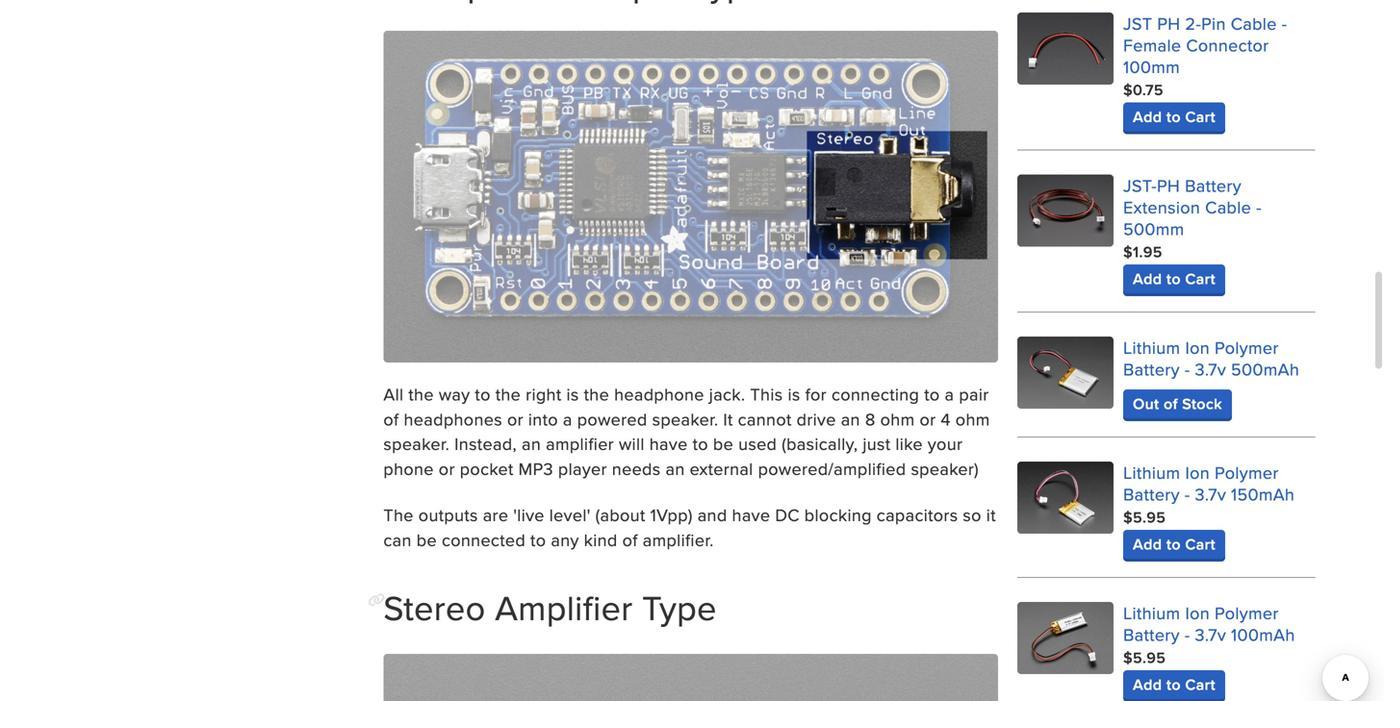 Task type: describe. For each thing, give the bounding box(es) containing it.
0 horizontal spatial an
[[522, 432, 541, 456]]

lithium ion polymer battery - 3.7v 150mah $5.95 add to cart
[[1123, 461, 1295, 556]]

jst-ph battery extension cable - 500mm $1.95 add to cart
[[1123, 173, 1262, 290]]

2 horizontal spatial or
[[920, 407, 936, 432]]

2 is from the left
[[788, 382, 800, 407]]

lithium for lithium ion polymer battery - 3.7v 150mah $5.95 add to cart
[[1123, 461, 1181, 485]]

your
[[928, 432, 963, 456]]

cannot
[[738, 407, 792, 432]]

lithium ion polymer battery - 3.7v 500mah link
[[1123, 336, 1300, 382]]

jst ph 2-pin cable - female connector 100mm link
[[1123, 11, 1287, 79]]

mp3
[[519, 457, 553, 481]]

add to cart link for female
[[1123, 103, 1225, 132]]

dc
[[775, 503, 800, 528]]

$1.95
[[1123, 241, 1162, 263]]

500mah
[[1231, 357, 1300, 382]]

and
[[698, 503, 727, 528]]

used
[[738, 432, 777, 456]]

ion for 100mah
[[1185, 601, 1210, 626]]

blocking
[[805, 503, 872, 528]]

add for lithium ion polymer battery - 3.7v 100mah
[[1133, 674, 1162, 697]]

battery for lithium ion polymer battery - 3.7v 150mah $5.95 add to cart
[[1123, 482, 1180, 507]]

for
[[805, 382, 827, 407]]

1 horizontal spatial or
[[507, 407, 524, 432]]

'live
[[513, 503, 545, 528]]

polymer for 150mah
[[1215, 461, 1279, 485]]

(about
[[595, 503, 646, 528]]

connector
[[1186, 33, 1269, 57]]

battery for lithium ion polymer battery - 3.7v 100mah $5.95 add to cart
[[1123, 623, 1180, 647]]

cart for lithium ion polymer battery - 3.7v 150mah
[[1185, 533, 1216, 556]]

$0.75
[[1123, 79, 1164, 101]]

add to cart link for 150mah
[[1123, 530, 1225, 559]]

amplifier
[[495, 583, 633, 633]]

phone
[[383, 457, 434, 481]]

polymer for 500mah
[[1215, 336, 1279, 360]]

to up the "external"
[[693, 432, 708, 456]]

3.7v for 500mah
[[1195, 357, 1226, 382]]

1 horizontal spatial speaker.
[[652, 407, 718, 432]]

to right way
[[475, 382, 491, 407]]

kind
[[584, 528, 618, 552]]

1 horizontal spatial a
[[945, 382, 954, 407]]

4
[[941, 407, 951, 432]]

top view shot of a red and black jst ph 2-pin cable to female connector - 100mm. image
[[1018, 13, 1114, 85]]

of inside the all the way to the right is the headphone jack. this is for connecting to a pair of headphones or into a powered speaker. it cannot drive an 8 ohm or 4 ohm speaker. instead, an amplifier will have to be used (basically, just like your phone or pocket mp3 player needs an external powered/amplified speaker)
[[383, 407, 399, 432]]

0 horizontal spatial a
[[563, 407, 572, 432]]

ph for jst
[[1157, 11, 1180, 36]]

speaker)
[[911, 457, 979, 481]]

add for lithium ion polymer battery - 3.7v 150mah
[[1133, 533, 1162, 556]]

type
[[642, 583, 717, 633]]

into
[[528, 407, 558, 432]]

1 ohm from the left
[[880, 407, 915, 432]]

image: adafruit_products_amponly.jpg element
[[383, 655, 998, 702]]

have inside the outputs are 'live level' (about 1vpp) and have dc blocking capacitors so it can be connected to any kind of amplifier.
[[732, 503, 770, 528]]

2 ohm from the left
[[956, 407, 990, 432]]

right
[[526, 382, 562, 407]]

ph for jst-
[[1157, 173, 1180, 198]]

0 horizontal spatial or
[[439, 457, 455, 481]]

headphone
[[614, 382, 704, 407]]

extension
[[1123, 195, 1200, 220]]

female
[[1123, 33, 1181, 57]]

all
[[383, 382, 404, 407]]

to left pair
[[924, 382, 940, 407]]

jst
[[1123, 11, 1152, 36]]

instead,
[[454, 432, 517, 456]]

100mm
[[1123, 54, 1180, 79]]

capacitors
[[877, 503, 958, 528]]

level'
[[549, 503, 591, 528]]

just
[[863, 432, 891, 456]]

front shot of jst-ph battery extension cable. image
[[1018, 175, 1114, 247]]

stereo amplifier type
[[383, 583, 717, 633]]

needs
[[612, 457, 661, 481]]

out
[[1133, 393, 1159, 415]]

amplifier
[[546, 432, 614, 456]]

pocket
[[460, 457, 514, 481]]

be inside the outputs are 'live level' (about 1vpp) and have dc blocking capacitors so it can be connected to any kind of amplifier.
[[417, 528, 437, 552]]

out of stock
[[1133, 393, 1222, 415]]

2 horizontal spatial of
[[1164, 393, 1178, 415]]

can
[[383, 528, 412, 552]]

battery inside 'jst-ph battery extension cable - 500mm $1.95 add to cart'
[[1185, 173, 1242, 198]]

pin
[[1201, 11, 1226, 36]]

to inside lithium ion polymer battery - 3.7v 100mah $5.95 add to cart
[[1166, 674, 1181, 697]]

are
[[483, 503, 509, 528]]

$5.95 for lithium ion polymer battery - 3.7v 100mah
[[1123, 647, 1166, 670]]

amplifier.
[[643, 528, 714, 552]]

lithium ion polymer battery 3.7v 100mah with jst 2-ph connector image
[[1018, 603, 1114, 675]]

- for lithium ion polymer battery - 3.7v 100mah $5.95 add to cart
[[1185, 623, 1190, 647]]

to inside jst ph 2-pin cable - female connector 100mm $0.75 add to cart
[[1166, 106, 1181, 128]]

so
[[963, 503, 982, 528]]

lithium for lithium ion polymer battery - 3.7v 100mah $5.95 add to cart
[[1123, 601, 1181, 626]]

to inside 'jst-ph battery extension cable - 500mm $1.95 add to cart'
[[1166, 268, 1181, 290]]

add to cart link for 500mm
[[1123, 265, 1225, 294]]



Task type: locate. For each thing, give the bounding box(es) containing it.
3.7v up stock
[[1195, 357, 1226, 382]]

cable for pin
[[1231, 11, 1277, 36]]

battery inside lithium ion polymer battery - 3.7v 500mah
[[1123, 357, 1180, 382]]

1 add to cart link from the top
[[1123, 103, 1225, 132]]

cart down jst ph 2-pin cable - female connector 100mm link
[[1185, 106, 1216, 128]]

- inside lithium ion polymer battery - 3.7v 500mah
[[1185, 357, 1190, 382]]

- inside lithium ion polymer battery - 3.7v 100mah $5.95 add to cart
[[1185, 623, 1190, 647]]

cart for jst-ph battery extension cable - 500mm
[[1185, 268, 1216, 290]]

pair
[[959, 382, 989, 407]]

ph up 500mm
[[1157, 173, 1180, 198]]

0 horizontal spatial the
[[409, 382, 434, 407]]

like
[[896, 432, 923, 456]]

0 horizontal spatial have
[[649, 432, 688, 456]]

battery
[[1185, 173, 1242, 198], [1123, 357, 1180, 382], [1123, 482, 1180, 507], [1123, 623, 1180, 647]]

to down 500mm
[[1166, 268, 1181, 290]]

1 cart from the top
[[1185, 106, 1216, 128]]

2 ion from the top
[[1185, 461, 1210, 485]]

1 polymer from the top
[[1215, 336, 1279, 360]]

battery inside lithium ion polymer battery - 3.7v 150mah $5.95 add to cart
[[1123, 482, 1180, 507]]

3.7v for 100mah
[[1195, 623, 1226, 647]]

ion up stock
[[1185, 336, 1210, 360]]

-
[[1282, 11, 1287, 36], [1256, 195, 1262, 220], [1185, 357, 1190, 382], [1185, 482, 1190, 507], [1185, 623, 1190, 647]]

add down $1.95
[[1133, 268, 1162, 290]]

of down all
[[383, 407, 399, 432]]

an
[[841, 407, 860, 432], [522, 432, 541, 456], [666, 457, 685, 481]]

2 cart from the top
[[1185, 268, 1216, 290]]

2 add from the top
[[1133, 268, 1162, 290]]

2 vertical spatial 3.7v
[[1195, 623, 1226, 647]]

3.7v left 100mah
[[1195, 623, 1226, 647]]

1 horizontal spatial the
[[495, 382, 521, 407]]

to down "lithium ion polymer battery - 3.7v 150mah" link
[[1166, 533, 1181, 556]]

jst-
[[1123, 173, 1157, 198]]

2 add to cart link from the top
[[1123, 265, 1225, 294]]

500mm
[[1123, 217, 1184, 241]]

to down 100mm
[[1166, 106, 1181, 128]]

lithium
[[1123, 336, 1181, 360], [1123, 461, 1181, 485], [1123, 601, 1181, 626]]

ohm
[[880, 407, 915, 432], [956, 407, 990, 432]]

ph inside jst ph 2-pin cable - female connector 100mm $0.75 add to cart
[[1157, 11, 1180, 36]]

- inside lithium ion polymer battery - 3.7v 150mah $5.95 add to cart
[[1185, 482, 1190, 507]]

0 vertical spatial be
[[713, 432, 734, 456]]

4 add to cart link from the top
[[1123, 671, 1225, 700]]

player
[[558, 457, 607, 481]]

the right all
[[409, 382, 434, 407]]

is right the right
[[566, 382, 579, 407]]

polymer
[[1215, 336, 1279, 360], [1215, 461, 1279, 485], [1215, 601, 1279, 626]]

headphones
[[404, 407, 502, 432]]

ph left 2-
[[1157, 11, 1180, 36]]

lithium right lithium ion polymer battery 3.7v 100mah with jst 2-ph connector image
[[1123, 601, 1181, 626]]

battery for lithium ion polymer battery - 3.7v 500mah
[[1123, 357, 1180, 382]]

add inside lithium ion polymer battery - 3.7v 100mah $5.95 add to cart
[[1133, 674, 1162, 697]]

or left into
[[507, 407, 524, 432]]

- inside jst ph 2-pin cable - female connector 100mm $0.75 add to cart
[[1282, 11, 1287, 36]]

out of stock link
[[1123, 390, 1232, 419]]

1 vertical spatial ph
[[1157, 173, 1180, 198]]

2 3.7v from the top
[[1195, 482, 1226, 507]]

cable right pin
[[1231, 11, 1277, 36]]

cable right extension
[[1205, 195, 1251, 220]]

ion for 150mah
[[1185, 461, 1210, 485]]

the outputs are 'live level' (about 1vpp) and have dc blocking capacitors so it can be connected to any kind of amplifier.
[[383, 503, 996, 552]]

polymer inside lithium ion polymer battery - 3.7v 150mah $5.95 add to cart
[[1215, 461, 1279, 485]]

battery right lithium ion polymer battery 3.7v 100mah with jst 2-ph connector image
[[1123, 623, 1180, 647]]

cart inside lithium ion polymer battery - 3.7v 150mah $5.95 add to cart
[[1185, 533, 1216, 556]]

4 cart from the top
[[1185, 674, 1216, 697]]

3 add from the top
[[1133, 533, 1162, 556]]

3.7v
[[1195, 357, 1226, 382], [1195, 482, 1226, 507], [1195, 623, 1226, 647]]

1 vertical spatial $5.95
[[1123, 647, 1166, 670]]

1 vertical spatial polymer
[[1215, 461, 1279, 485]]

1 horizontal spatial of
[[622, 528, 638, 552]]

cart down jst-ph battery extension cable - 500mm link
[[1185, 268, 1216, 290]]

1 vertical spatial have
[[732, 503, 770, 528]]

to down lithium ion polymer battery - 3.7v 100mah link
[[1166, 674, 1181, 697]]

polymer inside lithium ion polymer battery - 3.7v 100mah $5.95 add to cart
[[1215, 601, 1279, 626]]

speaker. down 'headphone'
[[652, 407, 718, 432]]

polymer inside lithium ion polymer battery - 3.7v 500mah
[[1215, 336, 1279, 360]]

- inside 'jst-ph battery extension cable - 500mm $1.95 add to cart'
[[1256, 195, 1262, 220]]

add for jst-ph battery extension cable - 500mm
[[1133, 268, 1162, 290]]

be inside the all the way to the right is the headphone jack. this is for connecting to a pair of headphones or into a powered speaker. it cannot drive an 8 ohm or 4 ohm speaker. instead, an amplifier will have to be used (basically, just like your phone or pocket mp3 player needs an external powered/amplified speaker)
[[713, 432, 734, 456]]

connected
[[442, 528, 526, 552]]

- for lithium ion polymer battery - 3.7v 150mah $5.95 add to cart
[[1185, 482, 1190, 507]]

ohm right 8
[[880, 407, 915, 432]]

adafruit_products_35mmout.jpg image
[[383, 31, 998, 363]]

battery right "angle shot of lithium ion polymer battery 3.7v 150mah with jst 2-ph connector" image
[[1123, 482, 1180, 507]]

3 the from the left
[[584, 382, 609, 407]]

3 lithium from the top
[[1123, 601, 1181, 626]]

or left '4'
[[920, 407, 936, 432]]

a right into
[[563, 407, 572, 432]]

1 vertical spatial lithium
[[1123, 461, 1181, 485]]

an left 8
[[841, 407, 860, 432]]

of down (about
[[622, 528, 638, 552]]

0 vertical spatial 3.7v
[[1195, 357, 1226, 382]]

add inside jst ph 2-pin cable - female connector 100mm $0.75 add to cart
[[1133, 106, 1162, 128]]

be
[[713, 432, 734, 456], [417, 528, 437, 552]]

0 vertical spatial polymer
[[1215, 336, 1279, 360]]

angle shot of lithium ion polymer battery 3.7v 150mah with jst 2-ph connector image
[[1018, 462, 1114, 534]]

lithium inside lithium ion polymer battery - 3.7v 500mah
[[1123, 336, 1181, 360]]

the left the right
[[495, 382, 521, 407]]

2 $5.95 from the top
[[1123, 647, 1166, 670]]

lithium up out
[[1123, 336, 1181, 360]]

be right can
[[417, 528, 437, 552]]

have left dc
[[732, 503, 770, 528]]

ion left 150mah
[[1185, 461, 1210, 485]]

ion inside lithium ion polymer battery - 3.7v 100mah $5.95 add to cart
[[1185, 601, 1210, 626]]

2 the from the left
[[495, 382, 521, 407]]

3.7v left 150mah
[[1195, 482, 1226, 507]]

stock
[[1182, 393, 1222, 415]]

2 vertical spatial polymer
[[1215, 601, 1279, 626]]

1 vertical spatial be
[[417, 528, 437, 552]]

have
[[649, 432, 688, 456], [732, 503, 770, 528]]

1 3.7v from the top
[[1195, 357, 1226, 382]]

add to cart link down $0.75
[[1123, 103, 1225, 132]]

add inside lithium ion polymer battery - 3.7v 150mah $5.95 add to cart
[[1133, 533, 1162, 556]]

0 vertical spatial have
[[649, 432, 688, 456]]

0 horizontal spatial of
[[383, 407, 399, 432]]

or
[[507, 407, 524, 432], [920, 407, 936, 432], [439, 457, 455, 481]]

0 vertical spatial cable
[[1231, 11, 1277, 36]]

3.7v inside lithium ion polymer battery - 3.7v 500mah
[[1195, 357, 1226, 382]]

have inside the all the way to the right is the headphone jack. this is for connecting to a pair of headphones or into a powered speaker. it cannot drive an 8 ohm or 4 ohm speaker. instead, an amplifier will have to be used (basically, just like your phone or pocket mp3 player needs an external powered/amplified speaker)
[[649, 432, 688, 456]]

0 vertical spatial lithium
[[1123, 336, 1181, 360]]

3.7v for 150mah
[[1195, 482, 1226, 507]]

(basically,
[[782, 432, 858, 456]]

add down lithium ion polymer battery - 3.7v 100mah link
[[1133, 674, 1162, 697]]

polymer for 100mah
[[1215, 601, 1279, 626]]

cart inside jst ph 2-pin cable - female connector 100mm $0.75 add to cart
[[1185, 106, 1216, 128]]

1 horizontal spatial be
[[713, 432, 734, 456]]

angled shot of a lithium ion polymer battery 3.7v 500mah with jst-ph connector. image
[[1018, 337, 1114, 409]]

- for lithium ion polymer battery - 3.7v 500mah
[[1185, 357, 1190, 382]]

or right phone
[[439, 457, 455, 481]]

1 vertical spatial 3.7v
[[1195, 482, 1226, 507]]

1 vertical spatial cable
[[1205, 195, 1251, 220]]

$5.95 inside lithium ion polymer battery - 3.7v 100mah $5.95 add to cart
[[1123, 647, 1166, 670]]

of inside the outputs are 'live level' (about 1vpp) and have dc blocking capacitors so it can be connected to any kind of amplifier.
[[622, 528, 638, 552]]

speaker.
[[652, 407, 718, 432], [383, 432, 450, 456]]

$5.95 right "angle shot of lithium ion polymer battery 3.7v 150mah with jst 2-ph connector" image
[[1123, 506, 1166, 529]]

3.7v inside lithium ion polymer battery - 3.7v 100mah $5.95 add to cart
[[1195, 623, 1226, 647]]

0 horizontal spatial speaker.
[[383, 432, 450, 456]]

be up the "external"
[[713, 432, 734, 456]]

1 the from the left
[[409, 382, 434, 407]]

cable for extension
[[1205, 195, 1251, 220]]

powered
[[577, 407, 647, 432]]

1 vertical spatial ion
[[1185, 461, 1210, 485]]

0 horizontal spatial ohm
[[880, 407, 915, 432]]

add to cart link down $1.95
[[1123, 265, 1225, 294]]

add to cart link
[[1123, 103, 1225, 132], [1123, 265, 1225, 294], [1123, 530, 1225, 559], [1123, 671, 1225, 700]]

all the way to the right is the headphone jack. this is for connecting to a pair of headphones or into a powered speaker. it cannot drive an 8 ohm or 4 ohm speaker. instead, an amplifier will have to be used (basically, just like your phone or pocket mp3 player needs an external powered/amplified speaker)
[[383, 382, 990, 481]]

lithium ion polymer battery - 3.7v 100mah $5.95 add to cart
[[1123, 601, 1295, 697]]

is left for
[[788, 382, 800, 407]]

have right will
[[649, 432, 688, 456]]

1 horizontal spatial is
[[788, 382, 800, 407]]

is
[[566, 382, 579, 407], [788, 382, 800, 407]]

150mah
[[1231, 482, 1295, 507]]

1 ion from the top
[[1185, 336, 1210, 360]]

cable inside 'jst-ph battery extension cable - 500mm $1.95 add to cart'
[[1205, 195, 1251, 220]]

cart for lithium ion polymer battery - 3.7v 100mah
[[1185, 674, 1216, 697]]

battery up out
[[1123, 357, 1180, 382]]

to inside lithium ion polymer battery - 3.7v 150mah $5.95 add to cart
[[1166, 533, 1181, 556]]

cable inside jst ph 2-pin cable - female connector 100mm $0.75 add to cart
[[1231, 11, 1277, 36]]

cable
[[1231, 11, 1277, 36], [1205, 195, 1251, 220]]

jack.
[[709, 382, 745, 407]]

cart inside 'jst-ph battery extension cable - 500mm $1.95 add to cart'
[[1185, 268, 1216, 290]]

jst-ph battery extension cable - 500mm link
[[1123, 173, 1262, 241]]

2 polymer from the top
[[1215, 461, 1279, 485]]

lithium ion polymer battery - 3.7v 150mah link
[[1123, 461, 1295, 507]]

add down $0.75
[[1133, 106, 1162, 128]]

a
[[945, 382, 954, 407], [563, 407, 572, 432]]

connecting
[[832, 382, 919, 407]]

cart down lithium ion polymer battery - 3.7v 100mah link
[[1185, 674, 1216, 697]]

1 add from the top
[[1133, 106, 1162, 128]]

ion inside lithium ion polymer battery - 3.7v 150mah $5.95 add to cart
[[1185, 461, 1210, 485]]

0 horizontal spatial is
[[566, 382, 579, 407]]

way
[[439, 382, 470, 407]]

speaker. up phone
[[383, 432, 450, 456]]

jst ph 2-pin cable - female connector 100mm $0.75 add to cart
[[1123, 11, 1287, 128]]

$5.95 inside lithium ion polymer battery - 3.7v 150mah $5.95 add to cart
[[1123, 506, 1166, 529]]

lithium inside lithium ion polymer battery - 3.7v 150mah $5.95 add to cart
[[1123, 461, 1181, 485]]

$5.95 for lithium ion polymer battery - 3.7v 150mah
[[1123, 506, 1166, 529]]

1vpp)
[[650, 503, 693, 528]]

lithium down out
[[1123, 461, 1181, 485]]

0 vertical spatial ion
[[1185, 336, 1210, 360]]

ion inside lithium ion polymer battery - 3.7v 500mah
[[1185, 336, 1210, 360]]

the up powered at the bottom left of the page
[[584, 382, 609, 407]]

1 lithium from the top
[[1123, 336, 1181, 360]]

an right needs
[[666, 457, 685, 481]]

cart inside lithium ion polymer battery - 3.7v 100mah $5.95 add to cart
[[1185, 674, 1216, 697]]

2 horizontal spatial an
[[841, 407, 860, 432]]

this
[[750, 382, 783, 407]]

cart
[[1185, 106, 1216, 128], [1185, 268, 1216, 290], [1185, 533, 1216, 556], [1185, 674, 1216, 697]]

any
[[551, 528, 579, 552]]

add to cart link down "lithium ion polymer battery - 3.7v 150mah" link
[[1123, 530, 1225, 559]]

ion left 100mah
[[1185, 601, 1210, 626]]

add inside 'jst-ph battery extension cable - 500mm $1.95 add to cart'
[[1133, 268, 1162, 290]]

lithium inside lithium ion polymer battery - 3.7v 100mah $5.95 add to cart
[[1123, 601, 1181, 626]]

2 vertical spatial ion
[[1185, 601, 1210, 626]]

cart down "lithium ion polymer battery - 3.7v 150mah" link
[[1185, 533, 1216, 556]]

1 horizontal spatial an
[[666, 457, 685, 481]]

of right out
[[1164, 393, 1178, 415]]

3 ion from the top
[[1185, 601, 1210, 626]]

3 3.7v from the top
[[1195, 623, 1226, 647]]

it
[[723, 407, 733, 432]]

3 add to cart link from the top
[[1123, 530, 1225, 559]]

1 horizontal spatial have
[[732, 503, 770, 528]]

add down "lithium ion polymer battery - 3.7v 150mah" link
[[1133, 533, 1162, 556]]

the
[[383, 503, 414, 528]]

stereo
[[383, 583, 486, 633]]

ph inside 'jst-ph battery extension cable - 500mm $1.95 add to cart'
[[1157, 173, 1180, 198]]

to
[[1166, 106, 1181, 128], [1166, 268, 1181, 290], [475, 382, 491, 407], [924, 382, 940, 407], [693, 432, 708, 456], [530, 528, 546, 552], [1166, 533, 1181, 556], [1166, 674, 1181, 697]]

$5.95
[[1123, 506, 1166, 529], [1123, 647, 1166, 670]]

1 $5.95 from the top
[[1123, 506, 1166, 529]]

lithium ion polymer battery - 3.7v 100mah link
[[1123, 601, 1295, 647]]

ohm down pair
[[956, 407, 990, 432]]

it
[[986, 503, 996, 528]]

ion
[[1185, 336, 1210, 360], [1185, 461, 1210, 485], [1185, 601, 1210, 626]]

0 horizontal spatial be
[[417, 528, 437, 552]]

the
[[409, 382, 434, 407], [495, 382, 521, 407], [584, 382, 609, 407]]

outputs
[[419, 503, 478, 528]]

to down 'live
[[530, 528, 546, 552]]

100mah
[[1231, 623, 1295, 647]]

2 vertical spatial lithium
[[1123, 601, 1181, 626]]

external
[[690, 457, 753, 481]]

an up mp3
[[522, 432, 541, 456]]

3 polymer from the top
[[1215, 601, 1279, 626]]

1 horizontal spatial ohm
[[956, 407, 990, 432]]

battery inside lithium ion polymer battery - 3.7v 100mah $5.95 add to cart
[[1123, 623, 1180, 647]]

2 lithium from the top
[[1123, 461, 1181, 485]]

add to cart link down lithium ion polymer battery - 3.7v 100mah link
[[1123, 671, 1225, 700]]

0 vertical spatial $5.95
[[1123, 506, 1166, 529]]

1 is from the left
[[566, 382, 579, 407]]

powered/amplified
[[758, 457, 906, 481]]

link image
[[368, 594, 385, 607]]

of
[[1164, 393, 1178, 415], [383, 407, 399, 432], [622, 528, 638, 552]]

add
[[1133, 106, 1162, 128], [1133, 268, 1162, 290], [1133, 533, 1162, 556], [1133, 674, 1162, 697]]

battery right jst- in the right of the page
[[1185, 173, 1242, 198]]

ion for 500mah
[[1185, 336, 1210, 360]]

3 cart from the top
[[1185, 533, 1216, 556]]

8
[[865, 407, 876, 432]]

2-
[[1185, 11, 1201, 36]]

will
[[619, 432, 645, 456]]

lithium ion polymer battery - 3.7v 500mah
[[1123, 336, 1300, 382]]

4 add from the top
[[1133, 674, 1162, 697]]

add to cart link for 100mah
[[1123, 671, 1225, 700]]

0 vertical spatial ph
[[1157, 11, 1180, 36]]

2 horizontal spatial the
[[584, 382, 609, 407]]

to inside the outputs are 'live level' (about 1vpp) and have dc blocking capacitors so it can be connected to any kind of amplifier.
[[530, 528, 546, 552]]

a left pair
[[945, 382, 954, 407]]

drive
[[797, 407, 836, 432]]

$5.95 right lithium ion polymer battery 3.7v 100mah with jst 2-ph connector image
[[1123, 647, 1166, 670]]

lithium for lithium ion polymer battery - 3.7v 500mah
[[1123, 336, 1181, 360]]

3.7v inside lithium ion polymer battery - 3.7v 150mah $5.95 add to cart
[[1195, 482, 1226, 507]]



Task type: vqa. For each thing, say whether or not it's contained in the screenshot.
WHAT
no



